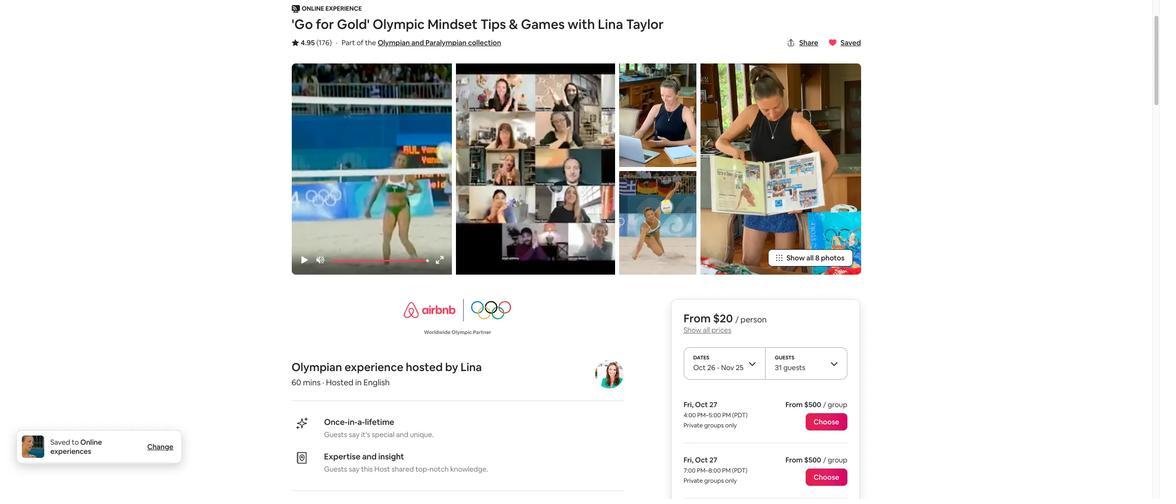 Task type: describe. For each thing, give the bounding box(es) containing it.
nov
[[721, 363, 734, 373]]

0 vertical spatial and
[[411, 38, 424, 47]]

60
[[292, 378, 301, 388]]

it's
[[361, 431, 370, 440]]

in-
[[348, 417, 358, 428]]

pm–5:00
[[697, 412, 721, 420]]

from $500 / group for fri, oct 27 7:00 pm–8:00 pm (pdt) private groups only
[[786, 456, 848, 465]]

show inside from $20 / person show all prices
[[684, 326, 702, 335]]

unique.
[[410, 431, 434, 440]]

change button
[[147, 443, 173, 452]]

dates
[[693, 355, 710, 361]]

saved for saved to
[[50, 438, 70, 447]]

fri, oct 27 4:00 pm–5:00 pm (pdt) private groups only
[[684, 401, 748, 430]]

fri, for fri, oct 27 4:00 pm–5:00 pm (pdt) private groups only
[[684, 401, 694, 410]]

private for fri, oct 27 4:00 pm–5:00 pm (pdt) private groups only
[[684, 422, 703, 430]]

games
[[521, 16, 565, 33]]

oct for 7:00
[[695, 456, 708, 465]]

for
[[316, 16, 334, 33]]

all inside from $20 / person show all prices
[[703, 326, 710, 335]]

saved to
[[50, 438, 79, 447]]

only for fri, oct 27 4:00 pm–5:00 pm (pdt) private groups only
[[725, 422, 737, 430]]

share
[[799, 38, 818, 47]]

/ for fri, oct 27 4:00 pm–5:00 pm (pdt) private groups only
[[823, 401, 827, 410]]

fri, oct 27 7:00 pm–8:00 pm (pdt) private groups only
[[684, 456, 748, 485]]

show inside the "show all 8 photos" link
[[787, 254, 805, 263]]

lina
[[598, 16, 623, 33]]

the
[[365, 38, 376, 47]]

collection
[[468, 38, 501, 47]]

pm–8:00
[[697, 467, 721, 475]]

from for fri, oct 27 7:00 pm–8:00 pm (pdt) private groups only
[[786, 456, 803, 465]]

· inside the olympian experience hosted by lina 60 mins · hosted in english
[[322, 378, 324, 388]]

guests inside guests 31 guests
[[775, 355, 795, 361]]

change
[[147, 443, 173, 452]]

choose link for fri, oct 27 4:00 pm–5:00 pm (pdt) private groups only
[[806, 414, 848, 431]]

'go
[[292, 16, 313, 33]]

host
[[374, 465, 390, 474]]

airbnb logo plus olympics ring logo image
[[404, 299, 511, 322]]

hosted
[[406, 360, 443, 375]]

(176)
[[316, 38, 332, 47]]

gold'
[[337, 16, 370, 33]]

0 horizontal spatial olympic
[[373, 16, 425, 33]]

27 for fri, oct 27 4:00 pm–5:00 pm (pdt) private groups only
[[710, 401, 718, 410]]

26
[[708, 363, 716, 373]]

person
[[741, 315, 767, 325]]

expertise and insight guests say this host shared top-notch knowledge.
[[324, 452, 488, 474]]

private for fri, oct 27 7:00 pm–8:00 pm (pdt) private groups only
[[684, 477, 703, 485]]

group for fri, oct 27 7:00 pm–8:00 pm (pdt) private groups only
[[828, 456, 848, 465]]

guests inside 'expertise and insight guests say this host shared top-notch knowledge.'
[[324, 465, 347, 474]]

group for fri, oct 27 4:00 pm–5:00 pm (pdt) private groups only
[[828, 401, 848, 410]]

guests inside once-in-a-lifetime guests say it's special and unique.
[[324, 431, 347, 440]]

1 horizontal spatial ·
[[336, 38, 338, 47]]

groups for fri, oct 27 4:00 pm–5:00 pm (pdt) private groups only
[[704, 422, 724, 430]]

olympian and paralympian collection link
[[378, 38, 501, 47]]

olympian experience hosted by lina 60 mins · hosted in english
[[292, 360, 482, 388]]

31
[[775, 363, 782, 373]]

-
[[717, 363, 720, 373]]

hosted
[[326, 378, 353, 388]]

show all 8 photos
[[787, 254, 845, 263]]

say inside once-in-a-lifetime guests say it's special and unique.
[[349, 431, 360, 440]]

4.95
[[301, 38, 315, 47]]

once-in-a-lifetime guests say it's special and unique.
[[324, 417, 434, 440]]

4.95 (176)
[[301, 38, 332, 47]]

experiences
[[50, 447, 91, 457]]

once-
[[324, 417, 348, 428]]

oct for -
[[693, 363, 706, 373]]

'go for gold' olympic mindset tips & games with lina taylor
[[292, 16, 664, 33]]

1 vertical spatial olympic
[[452, 329, 472, 336]]

mins
[[303, 378, 321, 388]]

saved for saved
[[841, 38, 861, 47]]

27 for fri, oct 27 7:00 pm–8:00 pm (pdt) private groups only
[[710, 456, 718, 465]]

english
[[363, 378, 390, 388]]

from $20 / person show all prices
[[684, 312, 767, 335]]

expertise
[[324, 452, 360, 463]]



Task type: vqa. For each thing, say whether or not it's contained in the screenshot.
'7' button
no



Task type: locate. For each thing, give the bounding box(es) containing it.
olympic left partner
[[452, 329, 472, 336]]

1 fri, from the top
[[684, 401, 694, 410]]

2 private from the top
[[684, 477, 703, 485]]

insight
[[378, 452, 404, 463]]

(pdt)
[[732, 412, 748, 420], [732, 467, 748, 475]]

all
[[806, 254, 814, 263], [703, 326, 710, 335]]

1 vertical spatial ·
[[322, 378, 324, 388]]

1 vertical spatial (pdt)
[[732, 467, 748, 475]]

0 vertical spatial /
[[736, 315, 739, 325]]

saved inside button
[[841, 38, 861, 47]]

0 horizontal spatial olympian
[[292, 360, 342, 375]]

1 private from the top
[[684, 422, 703, 430]]

show all 8 photos link
[[768, 250, 853, 267]]

olympian
[[378, 38, 410, 47], [292, 360, 342, 375]]

oct inside dates oct 26 - nov 25
[[693, 363, 706, 373]]

audience image
[[456, 64, 615, 275], [456, 64, 615, 275]]

show all prices button
[[684, 326, 732, 335]]

2 say from the top
[[349, 465, 360, 474]]

choose for fri, oct 27 7:00 pm–8:00 pm (pdt) private groups only
[[814, 473, 840, 482]]

27
[[710, 401, 718, 410], [710, 456, 718, 465]]

/ inside from $20 / person show all prices
[[736, 315, 739, 325]]

special
[[372, 431, 394, 440]]

from $500 / group
[[786, 401, 848, 410], [786, 456, 848, 465]]

1 from $500 / group from the top
[[786, 401, 848, 410]]

1 group from the top
[[828, 401, 848, 410]]

say
[[349, 431, 360, 440], [349, 465, 360, 474]]

photos
[[821, 254, 845, 263]]

27 inside fri, oct 27 4:00 pm–5:00 pm (pdt) private groups only
[[710, 401, 718, 410]]

· left part
[[336, 38, 338, 47]]

1 vertical spatial private
[[684, 477, 703, 485]]

share button
[[783, 34, 822, 51]]

guests
[[775, 355, 795, 361], [324, 431, 347, 440], [324, 465, 347, 474]]

1 choose from the top
[[814, 418, 840, 427]]

/
[[736, 315, 739, 325], [823, 401, 827, 410], [823, 456, 827, 465]]

1 vertical spatial fri,
[[684, 456, 694, 465]]

0 vertical spatial (pdt)
[[732, 412, 748, 420]]

&
[[509, 16, 518, 33]]

groups
[[704, 422, 724, 430], [704, 477, 724, 485]]

1 vertical spatial group
[[828, 456, 848, 465]]

1 27 from the top
[[710, 401, 718, 410]]

0 vertical spatial group
[[828, 401, 848, 410]]

pm
[[723, 412, 731, 420], [722, 467, 731, 475]]

pm inside fri, oct 27 4:00 pm–5:00 pm (pdt) private groups only
[[723, 412, 731, 420]]

1 vertical spatial show
[[684, 326, 702, 335]]

0 vertical spatial only
[[725, 422, 737, 430]]

saved
[[841, 38, 861, 47], [50, 438, 70, 447]]

prices
[[712, 326, 732, 335]]

$500 for fri, oct 27 4:00 pm–5:00 pm (pdt) private groups only
[[805, 401, 821, 410]]

all left prices
[[703, 326, 710, 335]]

1 horizontal spatial show
[[787, 254, 805, 263]]

0 vertical spatial saved
[[841, 38, 861, 47]]

0 vertical spatial 27
[[710, 401, 718, 410]]

2 27 from the top
[[710, 456, 718, 465]]

dates oct 26 - nov 25
[[693, 355, 744, 373]]

by lina
[[445, 360, 482, 375]]

0 vertical spatial oct
[[693, 363, 706, 373]]

worldwide
[[424, 329, 451, 336]]

top-
[[415, 465, 430, 474]]

private
[[684, 422, 703, 430], [684, 477, 703, 485]]

oct
[[693, 363, 706, 373], [695, 401, 708, 410], [695, 456, 708, 465]]

27 inside fri, oct 27 7:00 pm–8:00 pm (pdt) private groups only
[[710, 456, 718, 465]]

1 horizontal spatial all
[[806, 254, 814, 263]]

olympian right the
[[378, 38, 410, 47]]

2 fri, from the top
[[684, 456, 694, 465]]

1 say from the top
[[349, 431, 360, 440]]

show left prices
[[684, 326, 702, 335]]

2 $500 from the top
[[805, 456, 821, 465]]

8
[[815, 254, 819, 263]]

learn more about the host, lina. image
[[595, 360, 624, 389], [595, 360, 624, 389]]

from
[[684, 312, 711, 326], [786, 401, 803, 410], [786, 456, 803, 465]]

and
[[411, 38, 424, 47], [396, 431, 408, 440], [362, 452, 377, 463]]

0 horizontal spatial ·
[[322, 378, 324, 388]]

1 vertical spatial from
[[786, 401, 803, 410]]

and right special
[[396, 431, 408, 440]]

(pdt) inside fri, oct 27 7:00 pm–8:00 pm (pdt) private groups only
[[732, 467, 748, 475]]

2 from $500 / group from the top
[[786, 456, 848, 465]]

oct up pm–8:00
[[695, 456, 708, 465]]

2 groups from the top
[[704, 477, 724, 485]]

pm right pm–8:00
[[722, 467, 731, 475]]

1 vertical spatial from $500 / group
[[786, 456, 848, 465]]

$500
[[805, 401, 821, 410], [805, 456, 821, 465]]

0 vertical spatial ·
[[336, 38, 338, 47]]

oct down 'dates'
[[693, 363, 706, 373]]

fri, inside fri, oct 27 7:00 pm–8:00 pm (pdt) private groups only
[[684, 456, 694, 465]]

pm right pm–5:00
[[723, 412, 731, 420]]

private inside fri, oct 27 7:00 pm–8:00 pm (pdt) private groups only
[[684, 477, 703, 485]]

paralympian
[[425, 38, 467, 47]]

1 pm from the top
[[723, 412, 731, 420]]

online
[[80, 438, 102, 447]]

fri, inside fri, oct 27 4:00 pm–5:00 pm (pdt) private groups only
[[684, 401, 694, 410]]

0 vertical spatial fri,
[[684, 401, 694, 410]]

0 vertical spatial guests
[[775, 355, 795, 361]]

online coaching image
[[619, 64, 696, 167], [619, 64, 696, 167]]

1 vertical spatial saved
[[50, 438, 70, 447]]

1 vertical spatial choose link
[[806, 469, 848, 486]]

this
[[361, 465, 373, 474]]

7:00
[[684, 467, 696, 475]]

2 vertical spatial and
[[362, 452, 377, 463]]

/ for fri, oct 27 7:00 pm–8:00 pm (pdt) private groups only
[[823, 456, 827, 465]]

2 only from the top
[[725, 477, 737, 485]]

1 vertical spatial choose
[[814, 473, 840, 482]]

1 vertical spatial all
[[703, 326, 710, 335]]

olympian up mins
[[292, 360, 342, 375]]

guests 31 guests
[[775, 355, 806, 373]]

2 vertical spatial oct
[[695, 456, 708, 465]]

experience photo 4 image
[[701, 64, 861, 275], [701, 64, 861, 275]]

0 vertical spatial choose link
[[806, 414, 848, 431]]

shared
[[392, 465, 414, 474]]

0 vertical spatial olympian
[[378, 38, 410, 47]]

from inside from $20 / person show all prices
[[684, 312, 711, 326]]

1 horizontal spatial saved
[[841, 38, 861, 47]]

show
[[787, 254, 805, 263], [684, 326, 702, 335]]

1 vertical spatial and
[[396, 431, 408, 440]]

say left this
[[349, 465, 360, 474]]

notch
[[430, 465, 449, 474]]

groups down pm–5:00
[[704, 422, 724, 430]]

1 choose link from the top
[[806, 414, 848, 431]]

groups for fri, oct 27 7:00 pm–8:00 pm (pdt) private groups only
[[704, 477, 724, 485]]

27 up pm–5:00
[[710, 401, 718, 410]]

oct up pm–5:00
[[695, 401, 708, 410]]

2 vertical spatial guests
[[324, 465, 347, 474]]

only inside fri, oct 27 7:00 pm–8:00 pm (pdt) private groups only
[[725, 477, 737, 485]]

oct inside fri, oct 27 7:00 pm–8:00 pm (pdt) private groups only
[[695, 456, 708, 465]]

2 group from the top
[[828, 456, 848, 465]]

fri, up 4:00
[[684, 401, 694, 410]]

0 vertical spatial olympic
[[373, 16, 425, 33]]

fri, for fri, oct 27 7:00 pm–8:00 pm (pdt) private groups only
[[684, 456, 694, 465]]

saved button
[[824, 34, 865, 51]]

knowledge.
[[450, 465, 488, 474]]

27 up pm–8:00
[[710, 456, 718, 465]]

from $500 / group for fri, oct 27 4:00 pm–5:00 pm (pdt) private groups only
[[786, 401, 848, 410]]

0 vertical spatial show
[[787, 254, 805, 263]]

saved right share
[[841, 38, 861, 47]]

mindset
[[428, 16, 478, 33]]

pm for fri, oct 27 4:00 pm–5:00 pm (pdt) private groups only
[[723, 412, 731, 420]]

0 horizontal spatial and
[[362, 452, 377, 463]]

guests up 31
[[775, 355, 795, 361]]

0 horizontal spatial all
[[703, 326, 710, 335]]

part
[[342, 38, 355, 47]]

groups down pm–8:00
[[704, 477, 724, 485]]

in
[[355, 378, 362, 388]]

pm inside fri, oct 27 7:00 pm–8:00 pm (pdt) private groups only
[[722, 467, 731, 475]]

1 vertical spatial only
[[725, 477, 737, 485]]

2 vertical spatial /
[[823, 456, 827, 465]]

(pdt) for fri, oct 27 7:00 pm–8:00 pm (pdt) private groups only
[[732, 467, 748, 475]]

choose for fri, oct 27 4:00 pm–5:00 pm (pdt) private groups only
[[814, 418, 840, 427]]

1 only from the top
[[725, 422, 737, 430]]

0 vertical spatial from $500 / group
[[786, 401, 848, 410]]

choose link for fri, oct 27 7:00 pm–8:00 pm (pdt) private groups only
[[806, 469, 848, 486]]

1 $500 from the top
[[805, 401, 821, 410]]

· right mins
[[322, 378, 324, 388]]

4:00
[[684, 412, 696, 420]]

guests down once-
[[324, 431, 347, 440]]

1 horizontal spatial and
[[396, 431, 408, 440]]

2 horizontal spatial and
[[411, 38, 424, 47]]

(pdt) right pm–5:00
[[732, 412, 748, 420]]

private down 4:00
[[684, 422, 703, 430]]

0 vertical spatial choose
[[814, 418, 840, 427]]

1 vertical spatial oct
[[695, 401, 708, 410]]

$500 for fri, oct 27 7:00 pm–8:00 pm (pdt) private groups only
[[805, 456, 821, 465]]

and inside once-in-a-lifetime guests say it's special and unique.
[[396, 431, 408, 440]]

olympic up "· part of the olympian and paralympian collection"
[[373, 16, 425, 33]]

2 choose from the top
[[814, 473, 840, 482]]

$20
[[713, 312, 733, 326]]

1 vertical spatial olympian
[[292, 360, 342, 375]]

pm for fri, oct 27 7:00 pm–8:00 pm (pdt) private groups only
[[722, 467, 731, 475]]

saved left to
[[50, 438, 70, 447]]

fri, up 7:00 in the right bottom of the page
[[684, 456, 694, 465]]

with
[[568, 16, 595, 33]]

· part of the olympian and paralympian collection
[[336, 38, 501, 47]]

1 vertical spatial guests
[[324, 431, 347, 440]]

only
[[725, 422, 737, 430], [725, 477, 737, 485]]

2 pm from the top
[[722, 467, 731, 475]]

choose link
[[806, 414, 848, 431], [806, 469, 848, 486]]

all left 8
[[806, 254, 814, 263]]

say inside 'expertise and insight guests say this host shared top-notch knowledge.'
[[349, 465, 360, 474]]

online experience
[[302, 5, 362, 13]]

show left 8
[[787, 254, 805, 263]]

taylor
[[626, 16, 664, 33]]

guests down expertise
[[324, 465, 347, 474]]

1 vertical spatial say
[[349, 465, 360, 474]]

group
[[828, 401, 848, 410], [828, 456, 848, 465]]

1 (pdt) from the top
[[732, 412, 748, 420]]

only for fri, oct 27 7:00 pm–8:00 pm (pdt) private groups only
[[725, 477, 737, 485]]

experience
[[344, 360, 403, 375]]

0 vertical spatial from
[[684, 312, 711, 326]]

and left 'paralympian'
[[411, 38, 424, 47]]

tips
[[480, 16, 506, 33]]

0 vertical spatial $500
[[805, 401, 821, 410]]

1 horizontal spatial olympian
[[378, 38, 410, 47]]

to
[[72, 438, 79, 447]]

from for fri, oct 27 4:00 pm–5:00 pm (pdt) private groups only
[[786, 401, 803, 410]]

online
[[302, 5, 324, 13]]

1 vertical spatial pm
[[722, 467, 731, 475]]

0 horizontal spatial saved
[[50, 438, 70, 447]]

0 vertical spatial all
[[806, 254, 814, 263]]

a-
[[358, 417, 365, 428]]

online experiences
[[50, 438, 102, 457]]

2 choose link from the top
[[806, 469, 848, 486]]

of
[[357, 38, 363, 47]]

olympic moment image
[[619, 171, 696, 275], [619, 171, 696, 275]]

25
[[736, 363, 744, 373]]

guests
[[784, 363, 806, 373]]

olympian inside the olympian experience hosted by lina 60 mins · hosted in english
[[292, 360, 342, 375]]

and inside 'expertise and insight guests say this host shared top-notch knowledge.'
[[362, 452, 377, 463]]

choose
[[814, 418, 840, 427], [814, 473, 840, 482]]

0 vertical spatial groups
[[704, 422, 724, 430]]

private down 7:00 in the right bottom of the page
[[684, 477, 703, 485]]

1 vertical spatial $500
[[805, 456, 821, 465]]

oct for 4:00
[[695, 401, 708, 410]]

1 vertical spatial groups
[[704, 477, 724, 485]]

·
[[336, 38, 338, 47], [322, 378, 324, 388]]

1 vertical spatial /
[[823, 401, 827, 410]]

1 horizontal spatial olympic
[[452, 329, 472, 336]]

2 vertical spatial from
[[786, 456, 803, 465]]

private inside fri, oct 27 4:00 pm–5:00 pm (pdt) private groups only
[[684, 422, 703, 430]]

(pdt) for fri, oct 27 4:00 pm–5:00 pm (pdt) private groups only
[[732, 412, 748, 420]]

groups inside fri, oct 27 7:00 pm–8:00 pm (pdt) private groups only
[[704, 477, 724, 485]]

(pdt) right pm–8:00
[[732, 467, 748, 475]]

0 horizontal spatial show
[[684, 326, 702, 335]]

0 vertical spatial private
[[684, 422, 703, 430]]

partner
[[473, 329, 491, 336]]

say left it's
[[349, 431, 360, 440]]

experience
[[325, 5, 362, 13]]

1 groups from the top
[[704, 422, 724, 430]]

(pdt) inside fri, oct 27 4:00 pm–5:00 pm (pdt) private groups only
[[732, 412, 748, 420]]

0 vertical spatial pm
[[723, 412, 731, 420]]

0 vertical spatial say
[[349, 431, 360, 440]]

groups inside fri, oct 27 4:00 pm–5:00 pm (pdt) private groups only
[[704, 422, 724, 430]]

and up this
[[362, 452, 377, 463]]

lifetime
[[365, 417, 394, 428]]

2 (pdt) from the top
[[732, 467, 748, 475]]

oct inside fri, oct 27 4:00 pm–5:00 pm (pdt) private groups only
[[695, 401, 708, 410]]

only inside fri, oct 27 4:00 pm–5:00 pm (pdt) private groups only
[[725, 422, 737, 430]]

worldwide olympic partner
[[424, 329, 491, 336]]

1 vertical spatial 27
[[710, 456, 718, 465]]



